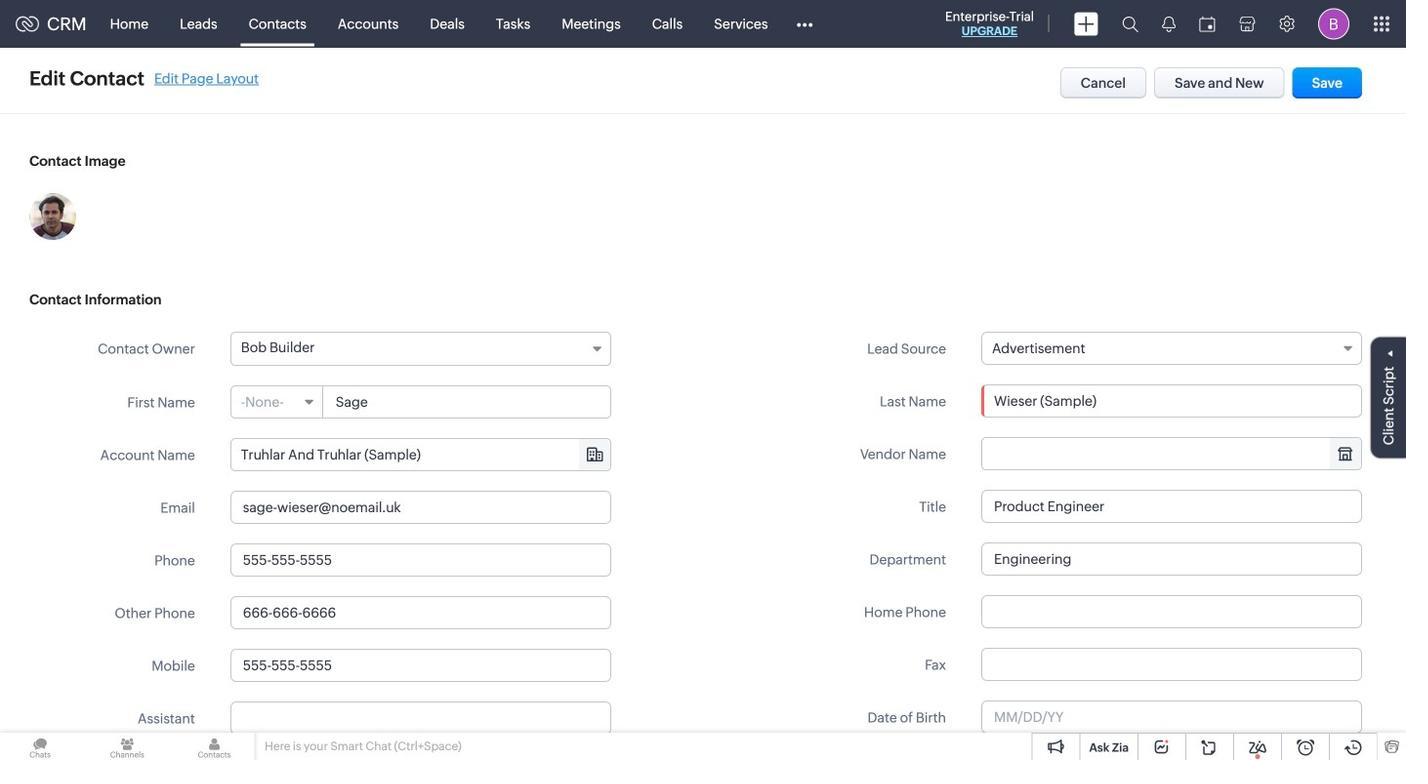 Task type: locate. For each thing, give the bounding box(es) containing it.
None field
[[982, 332, 1363, 365], [231, 387, 323, 418], [231, 440, 610, 471], [982, 332, 1363, 365], [231, 387, 323, 418], [231, 440, 610, 471]]

image image
[[29, 193, 76, 240]]

signals element
[[1151, 0, 1188, 48]]

search element
[[1111, 0, 1151, 48]]

search image
[[1122, 16, 1139, 32]]

None text field
[[982, 385, 1363, 418], [231, 440, 610, 471], [982, 490, 1363, 524], [982, 543, 1363, 576], [230, 544, 611, 577], [982, 596, 1363, 629], [230, 597, 611, 630], [982, 649, 1363, 682], [982, 385, 1363, 418], [231, 440, 610, 471], [982, 490, 1363, 524], [982, 543, 1363, 576], [230, 544, 611, 577], [982, 596, 1363, 629], [230, 597, 611, 630], [982, 649, 1363, 682]]

create menu image
[[1074, 12, 1099, 36]]

None text field
[[324, 387, 610, 418], [230, 491, 611, 525], [230, 650, 611, 683], [230, 702, 611, 736], [324, 387, 610, 418], [230, 491, 611, 525], [230, 650, 611, 683], [230, 702, 611, 736]]

contacts image
[[174, 734, 255, 761]]



Task type: describe. For each thing, give the bounding box(es) containing it.
profile image
[[1319, 8, 1350, 40]]

logo image
[[16, 16, 39, 32]]

calendar image
[[1200, 16, 1216, 32]]

chats image
[[0, 734, 80, 761]]

create menu element
[[1063, 0, 1111, 47]]

profile element
[[1307, 0, 1362, 47]]

channels image
[[87, 734, 167, 761]]

Other Modules field
[[784, 8, 826, 40]]

signals image
[[1162, 16, 1176, 32]]

MM/DD/YY text field
[[982, 701, 1363, 735]]



